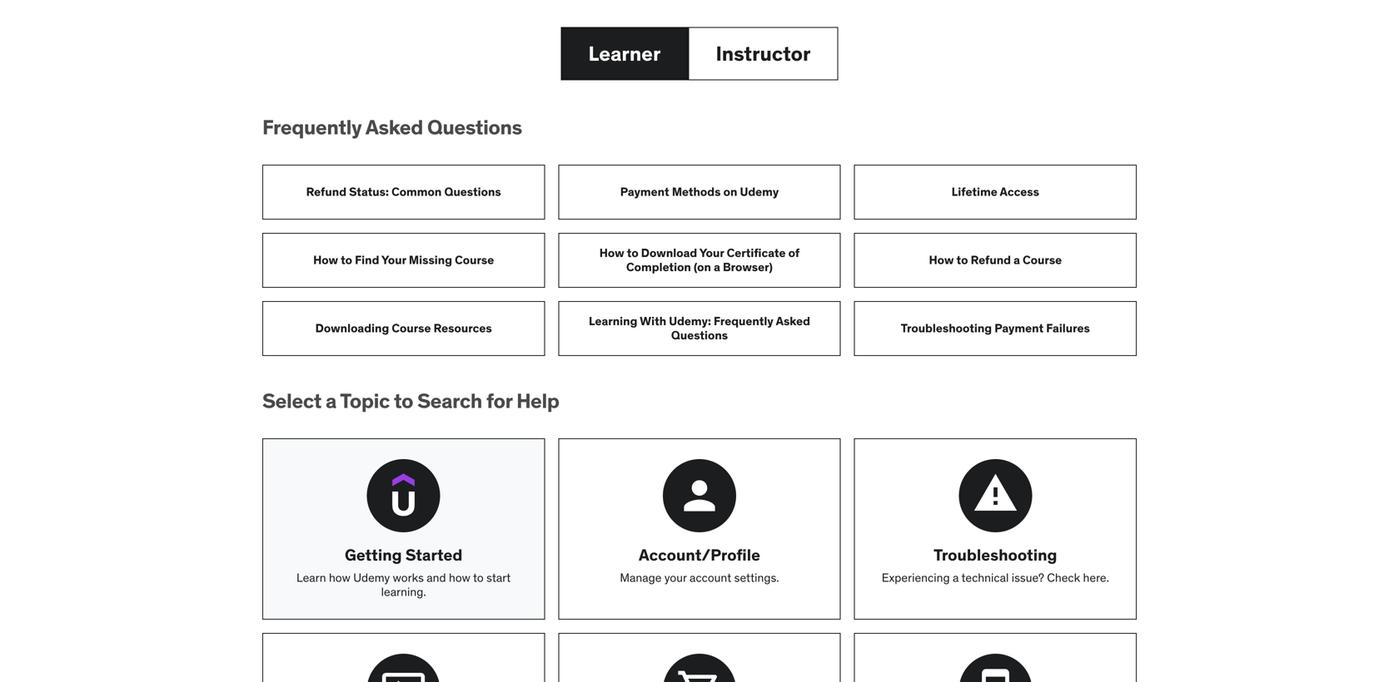 Task type: locate. For each thing, give the bounding box(es) containing it.
your right download
[[699, 246, 724, 261]]

learning with udemy: frequently asked questions link
[[558, 301, 841, 356]]

payment left methods
[[620, 185, 669, 200]]

how
[[329, 571, 350, 586], [449, 571, 470, 586]]

troubleshooting inside troubleshooting experiencing a technical issue? check here.
[[934, 545, 1057, 565]]

how left find
[[313, 253, 338, 268]]

downloading
[[315, 321, 389, 336]]

instructor link
[[688, 27, 838, 80]]

refund
[[306, 185, 347, 200], [971, 253, 1011, 268]]

udemy
[[740, 185, 779, 200], [353, 571, 390, 586]]

a
[[1014, 253, 1020, 268], [714, 260, 720, 275], [326, 389, 336, 414], [953, 571, 959, 586]]

how right learn
[[329, 571, 350, 586]]

to left find
[[341, 253, 352, 268]]

1 vertical spatial payment
[[995, 321, 1044, 336]]

0 vertical spatial payment
[[620, 185, 669, 200]]

1 vertical spatial udemy
[[353, 571, 390, 586]]

downloading course resources link
[[262, 301, 545, 356]]

missing
[[409, 253, 452, 268]]

to for download
[[627, 246, 639, 261]]

1 horizontal spatial frequently
[[714, 314, 774, 329]]

instructor
[[716, 41, 811, 66]]

to inside how to find your missing course link
[[341, 253, 352, 268]]

payment left failures
[[995, 321, 1044, 336]]

payment methods on udemy link
[[558, 165, 841, 220]]

to down lifetime on the top right of page
[[957, 253, 968, 268]]

how for how to find your missing course
[[313, 253, 338, 268]]

1 horizontal spatial refund
[[971, 253, 1011, 268]]

0 horizontal spatial refund
[[306, 185, 347, 200]]

0 horizontal spatial udemy
[[353, 571, 390, 586]]

2 how from the left
[[449, 571, 470, 586]]

your
[[699, 246, 724, 261], [381, 253, 406, 268]]

to inside how to refund a course link
[[957, 253, 968, 268]]

refund status: common questions link
[[262, 165, 545, 220]]

frequently
[[262, 115, 362, 140], [714, 314, 774, 329]]

certificate
[[727, 246, 786, 261]]

resources
[[434, 321, 492, 336]]

0 vertical spatial questions
[[427, 115, 522, 140]]

troubleshooting
[[901, 321, 992, 336], [934, 545, 1057, 565]]

questions
[[427, 115, 522, 140], [444, 185, 501, 200], [671, 328, 728, 343]]

your inside how to download your certificate of completion (on a browser)
[[699, 246, 724, 261]]

0 horizontal spatial how
[[313, 253, 338, 268]]

help
[[516, 389, 559, 414]]

troubleshooting payment failures
[[901, 321, 1090, 336]]

on
[[723, 185, 737, 200]]

0 horizontal spatial your
[[381, 253, 406, 268]]

to for find
[[341, 253, 352, 268]]

a inside how to download your certificate of completion (on a browser)
[[714, 260, 720, 275]]

1 vertical spatial frequently
[[714, 314, 774, 329]]

1 vertical spatial asked
[[776, 314, 810, 329]]

0 horizontal spatial how
[[329, 571, 350, 586]]

0 vertical spatial udemy
[[740, 185, 779, 200]]

a inside troubleshooting experiencing a technical issue? check here.
[[953, 571, 959, 586]]

questions inside learning with udemy: frequently asked questions
[[671, 328, 728, 343]]

0 vertical spatial asked
[[365, 115, 423, 140]]

1 horizontal spatial how
[[449, 571, 470, 586]]

common
[[392, 185, 442, 200]]

udemy logo image
[[367, 460, 440, 533]]

check
[[1047, 571, 1080, 586]]

how to find your missing course
[[313, 253, 494, 268]]

a left technical
[[953, 571, 959, 586]]

troubleshooting for troubleshooting experiencing a technical issue? check here.
[[934, 545, 1057, 565]]

1 vertical spatial troubleshooting
[[934, 545, 1057, 565]]

udemy down getting
[[353, 571, 390, 586]]

udemy right on on the top of page
[[740, 185, 779, 200]]

1 horizontal spatial asked
[[776, 314, 810, 329]]

1 horizontal spatial payment
[[995, 321, 1044, 336]]

1 horizontal spatial how
[[599, 246, 624, 261]]

how to find your missing course link
[[262, 233, 545, 288]]

how inside how to download your certificate of completion (on a browser)
[[599, 246, 624, 261]]

course left "resources"
[[392, 321, 431, 336]]

with
[[640, 314, 666, 329]]

how
[[599, 246, 624, 261], [313, 253, 338, 268], [929, 253, 954, 268]]

topic
[[340, 389, 390, 414]]

find
[[355, 253, 379, 268]]

1 horizontal spatial your
[[699, 246, 724, 261]]

asked
[[365, 115, 423, 140], [776, 314, 810, 329]]

a right (on
[[714, 260, 720, 275]]

learning with udemy: frequently asked questions
[[589, 314, 810, 343]]

refund left status:
[[306, 185, 347, 200]]

select a topic to search for help
[[262, 389, 559, 414]]

to for refund
[[957, 253, 968, 268]]

how right and
[[449, 571, 470, 586]]

to inside how to download your certificate of completion (on a browser)
[[627, 246, 639, 261]]

how down lifetime on the top right of page
[[929, 253, 954, 268]]

refund down lifetime access link
[[971, 253, 1011, 268]]

asked down of
[[776, 314, 810, 329]]

0 horizontal spatial course
[[392, 321, 431, 336]]

course right missing
[[455, 253, 494, 268]]

to inside getting started learn how udemy works and how to start learning.
[[473, 571, 484, 586]]

course
[[455, 253, 494, 268], [1023, 253, 1062, 268], [392, 321, 431, 336]]

2 horizontal spatial how
[[929, 253, 954, 268]]

course down access
[[1023, 253, 1062, 268]]

settings.
[[734, 571, 779, 586]]

payment
[[620, 185, 669, 200], [995, 321, 1044, 336]]

0 horizontal spatial payment
[[620, 185, 669, 200]]

to left download
[[627, 246, 639, 261]]

payment inside "payment methods on udemy" link
[[620, 185, 669, 200]]

0 vertical spatial frequently
[[262, 115, 362, 140]]

2 vertical spatial questions
[[671, 328, 728, 343]]

how left 'completion'
[[599, 246, 624, 261]]

troubleshooting experiencing a technical issue? check here.
[[882, 545, 1109, 586]]

how for how to download your certificate of completion (on a browser)
[[599, 246, 624, 261]]

0 vertical spatial troubleshooting
[[901, 321, 992, 336]]

to left start
[[473, 571, 484, 586]]

1 horizontal spatial udemy
[[740, 185, 779, 200]]

asked up refund status: common questions
[[365, 115, 423, 140]]

experiencing
[[882, 571, 950, 586]]

0 vertical spatial refund
[[306, 185, 347, 200]]

technical
[[962, 571, 1009, 586]]

to right topic
[[394, 389, 413, 414]]

your right find
[[381, 253, 406, 268]]

to
[[627, 246, 639, 261], [341, 253, 352, 268], [957, 253, 968, 268], [394, 389, 413, 414], [473, 571, 484, 586]]

0 horizontal spatial frequently
[[262, 115, 362, 140]]



Task type: describe. For each thing, give the bounding box(es) containing it.
your for download
[[699, 246, 724, 261]]

learner link
[[561, 27, 688, 80]]

and
[[427, 571, 446, 586]]

learning
[[589, 314, 637, 329]]

browser)
[[723, 260, 773, 275]]

of
[[788, 246, 800, 261]]

works
[[393, 571, 424, 586]]

course taking logo image
[[367, 655, 440, 683]]

0 horizontal spatial asked
[[365, 115, 423, 140]]

started
[[405, 545, 463, 565]]

account/profile manage your account settings.
[[620, 545, 779, 586]]

download
[[641, 246, 697, 261]]

downloading course resources
[[315, 321, 492, 336]]

account
[[690, 571, 731, 586]]

(on
[[694, 260, 711, 275]]

1 vertical spatial questions
[[444, 185, 501, 200]]

manage
[[620, 571, 662, 586]]

how to download your certificate of completion (on a browser)
[[599, 246, 800, 275]]

troubleshooting for troubleshooting payment failures
[[901, 321, 992, 336]]

udemy:
[[669, 314, 711, 329]]

udemy inside getting started learn how udemy works and how to start learning.
[[353, 571, 390, 586]]

a down access
[[1014, 253, 1020, 268]]

1 horizontal spatial course
[[455, 253, 494, 268]]

access
[[1000, 185, 1039, 200]]

methods
[[672, 185, 721, 200]]

completion
[[626, 260, 691, 275]]

2 horizontal spatial course
[[1023, 253, 1062, 268]]

a left topic
[[326, 389, 336, 414]]

select
[[262, 389, 322, 414]]

how to refund a course link
[[854, 233, 1137, 288]]

purchase logo image
[[663, 655, 736, 683]]

getting
[[345, 545, 402, 565]]

person logo image
[[663, 460, 736, 533]]

lifetime access
[[952, 185, 1039, 200]]

here.
[[1083, 571, 1109, 586]]

failures
[[1046, 321, 1090, 336]]

lifetime access link
[[854, 165, 1137, 220]]

getting started learn how udemy works and how to start learning.
[[297, 545, 511, 600]]

refund status: common questions
[[306, 185, 501, 200]]

status:
[[349, 185, 389, 200]]

mobile logo image
[[959, 655, 1032, 683]]

learn
[[297, 571, 326, 586]]

troubleshooting logo image
[[959, 460, 1032, 533]]

troubleshooting payment failures link
[[854, 301, 1137, 356]]

how to refund a course
[[929, 253, 1062, 268]]

payment inside the troubleshooting payment failures link
[[995, 321, 1044, 336]]

your for find
[[381, 253, 406, 268]]

payment methods on udemy
[[620, 185, 779, 200]]

issue?
[[1012, 571, 1044, 586]]

how to download your certificate of completion (on a browser) link
[[558, 233, 841, 288]]

1 vertical spatial refund
[[971, 253, 1011, 268]]

how for how to refund a course
[[929, 253, 954, 268]]

1 how from the left
[[329, 571, 350, 586]]

account/profile
[[639, 545, 760, 565]]

lifetime
[[952, 185, 998, 200]]

search
[[417, 389, 482, 414]]

frequently inside learning with udemy: frequently asked questions
[[714, 314, 774, 329]]

start
[[487, 571, 511, 586]]

learning.
[[381, 585, 426, 600]]

for
[[486, 389, 512, 414]]

asked inside learning with udemy: frequently asked questions
[[776, 314, 810, 329]]

frequently asked questions
[[262, 115, 522, 140]]

your
[[664, 571, 687, 586]]

learner
[[588, 41, 661, 66]]



Task type: vqa. For each thing, say whether or not it's contained in the screenshot.
left DO
no



